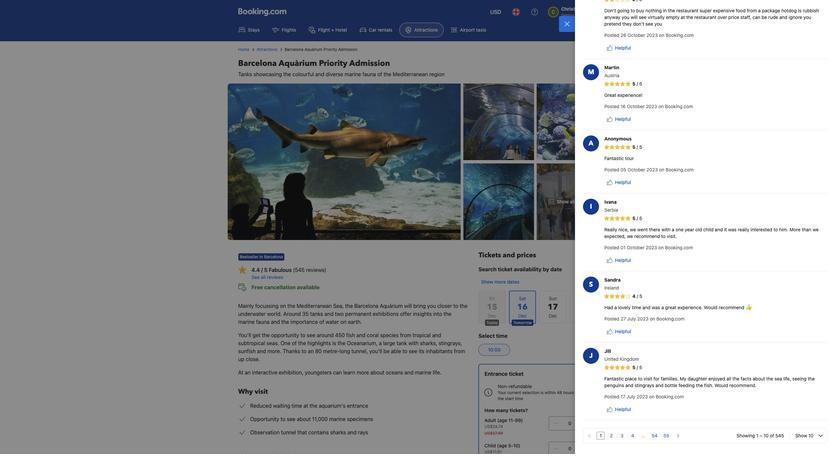 Task type: vqa. For each thing, say whether or not it's contained in the screenshot.
POSTED 01 OCTOBER 2023 ON BOOKING.COM
yes



Task type: describe. For each thing, give the bounding box(es) containing it.
martin element
[[588, 68, 594, 77]]

we right 'than'
[[813, 227, 819, 233]]

4 for 4 / 5
[[633, 294, 636, 299]]

time right waiting
[[292, 404, 302, 410]]

region containing 15
[[473, 288, 602, 327]]

oceans
[[386, 370, 403, 376]]

helpful for i
[[615, 258, 631, 263]]

time inside non-refundable your current selection is within 48 hours of the start time
[[515, 397, 523, 402]]

admission for barcelona aquàrium priority admission
[[338, 47, 358, 52]]

anyway
[[605, 14, 621, 20]]

/ inside 4.4 / 5 fabulous (545 reviews) see all reviews
[[261, 267, 263, 273]]

booking.com image
[[238, 8, 286, 16]]

october for m
[[627, 104, 645, 109]]

0 horizontal spatial an
[[245, 370, 251, 376]]

mediterranean inside mainly focussing on the mediterranean sea, the barcelona aquàrium will bring you closer to the underwater world. around 35 tanks and two permanent exhibitions offer insights into the marine fauna and the importance of water on earth.
[[297, 303, 332, 309]]

show more dates
[[481, 279, 520, 285]]

helpful for j
[[615, 407, 631, 413]]

fish.
[[705, 383, 714, 389]]

5 inside 4.4 / 5 fabulous (545 reviews) see all reviews
[[264, 267, 268, 273]]

4 button
[[629, 433, 637, 441]]

2 vertical spatial from
[[454, 349, 465, 355]]

entrance
[[347, 404, 368, 410]]

priority for barcelona aquàrium priority admission
[[324, 47, 337, 52]]

airport taxis link
[[445, 23, 492, 37]]

flights
[[282, 27, 296, 33]]

posted 27 july 2023 on booking.com
[[605, 316, 685, 322]]

and down world.
[[271, 320, 280, 326]]

you down rubbish
[[804, 14, 812, 20]]

54
[[652, 434, 658, 439]]

see down "virtually"
[[646, 21, 653, 27]]

had a lovely time and was a great experience. would recommend 👍
[[605, 305, 752, 311]]

1 helpful button from the top
[[605, 42, 634, 54]]

helpful for s
[[615, 329, 631, 335]]

fri
[[490, 296, 495, 302]]

the inside non-refundable your current selection is within 48 hours of the start time
[[498, 397, 504, 402]]

flight + hotel
[[318, 27, 347, 33]]

going
[[618, 8, 630, 13]]

posted for s
[[605, 316, 620, 322]]

large
[[383, 341, 395, 347]]

martin austria
[[605, 65, 620, 78]]

flights link
[[267, 23, 302, 37]]

life.
[[433, 370, 442, 376]]

place
[[625, 377, 637, 382]]

fantastic place to visit for families. my daughter enjoyed all the facts about the sea life, seeing the penguins and stingrays and bottle feeding the fish. would recommend.
[[605, 377, 815, 389]]

and inside barcelona aquàrium priority admission tanks showcasing the colourful and diverse marine fauna of the mediterranean region
[[315, 71, 324, 77]]

ticket for entrance
[[509, 372, 524, 378]]

fauna inside mainly focussing on the mediterranean sea, the barcelona aquàrium will bring you closer to the underwater world. around 35 tanks and two permanent exhibitions offer insights into the marine fauna and the importance of water on earth.
[[256, 320, 270, 326]]

ivana
[[605, 199, 617, 205]]

and inside really nice, we went there with a one year old child and it was really interested to him. more than we expected, we recommend to visit.
[[715, 227, 723, 233]]

attractions inside "attractions" link
[[415, 27, 438, 33]]

and left prices on the bottom right
[[503, 251, 515, 260]]

and up oceanarium,
[[357, 333, 366, 339]]

posted 01 october 2023 on booking.com
[[605, 245, 693, 251]]

can inside don't going to buy nothing in the restaurant super expensive food from a package hotdog is rubbish anyway you will see virtually empty at the restaurant over price staff, can be rude and ignore you pretend they don't see you
[[753, 14, 761, 20]]

2023 down "virtually"
[[647, 32, 658, 38]]

stingrays,
[[439, 341, 462, 347]]

0 horizontal spatial at
[[304, 404, 308, 410]]

ticket for search
[[498, 267, 513, 273]]

we down nice,
[[627, 234, 633, 239]]

october down don't
[[628, 32, 645, 38]]

0 vertical spatial all
[[570, 199, 575, 205]]

visit inside fantastic place to visit for families. my daughter enjoyed all the facts about the sea life, seeing the penguins and stingrays and bottle feeding the fish. would recommend.
[[644, 377, 653, 382]]

is inside don't going to buy nothing in the restaurant super expensive food from a package hotdog is rubbish anyway you will see virtually empty at the restaurant over price staff, can be rude and ignore you pretend they don't see you
[[798, 8, 802, 13]]

and left 'rays'
[[348, 430, 357, 436]]

marine left life.
[[415, 370, 432, 376]]

0 vertical spatial restaurant
[[677, 8, 699, 13]]

region
[[430, 71, 445, 77]]

marine up the sharks
[[329, 417, 346, 423]]

and down for
[[656, 383, 664, 389]]

tropical
[[413, 333, 431, 339]]

will inside don't going to buy nothing in the restaurant super expensive food from a package hotdog is rubbish anyway you will see virtually empty at the restaurant over price staff, can be rude and ignore you pretend they don't see you
[[631, 14, 638, 20]]

0 horizontal spatial more
[[357, 370, 369, 376]]

enjoyed
[[709, 377, 726, 382]]

to inside don't going to buy nothing in the restaurant super expensive food from a package hotdog is rubbish anyway you will see virtually empty at the restaurant over price staff, can be rude and ignore you pretend they don't see you
[[631, 8, 635, 13]]

booking.com for i
[[665, 245, 693, 251]]

be inside you'll get the opportunity to see around 450 fish and coral species from tropical and subtropical seas. one of the highlights is the oceanarium, a large tank with sharks, stingrays, sunfish and more. thanks to an 80 metre-long tunnel, you'll be able to see its inhabitants from up close.
[[384, 349, 390, 355]]

rays
[[358, 430, 368, 436]]

barcelona inside mainly focussing on the mediterranean sea, the barcelona aquàrium will bring you closer to the underwater world. around 35 tanks and two permanent exhibitions offer insights into the marine fauna and the importance of water on earth.
[[355, 303, 379, 309]]

show for show more dates
[[481, 279, 494, 285]]

child
[[485, 444, 496, 449]]

adult (age 11-99) us$24.74
[[485, 418, 523, 430]]

dec for 17
[[549, 313, 557, 319]]

sun 17 dec
[[548, 296, 558, 319]]

10
[[764, 434, 769, 439]]

price
[[729, 14, 740, 20]]

fauna inside barcelona aquàrium priority admission tanks showcasing the colourful and diverse marine fauna of the mediterranean region
[[363, 71, 376, 77]]

dec for 15
[[488, 313, 497, 319]]

with inside really nice, we went there with a one year old child and it was really interested to him. more than we expected, we recommend to visit.
[[662, 227, 671, 233]]

october for i
[[627, 245, 645, 251]]

don't
[[605, 8, 616, 13]]

posted for j
[[605, 395, 620, 400]]

you up they
[[622, 14, 630, 20]]

you down "virtually"
[[655, 21, 662, 27]]

barcelona for barcelona aquàrium priority admission tanks showcasing the colourful and diverse marine fauna of the mediterranean region
[[238, 58, 277, 69]]

expected,
[[605, 234, 626, 239]]

adult
[[485, 418, 496, 424]]

helpful for m
[[615, 116, 631, 122]]

a inside really nice, we went there with a one year old child and it was really interested to him. more than we expected, we recommend to visit.
[[672, 227, 675, 233]]

4 for 4
[[632, 434, 634, 439]]

55
[[664, 434, 669, 439]]

tank
[[397, 341, 407, 347]]

reviews)
[[306, 267, 326, 273]]

tickets?
[[510, 408, 528, 414]]

stays
[[248, 27, 260, 33]]

show for show all 5 photos
[[557, 199, 569, 205]]

1 vertical spatial visit
[[255, 388, 268, 397]]

of inside you'll get the opportunity to see around 450 fish and coral species from tropical and subtropical seas. one of the highlights is the oceanarium, a large tank with sharks, stingrays, sunfish and more. thanks to an 80 metre-long tunnel, you'll be able to see its inhabitants from up close.
[[292, 341, 297, 347]]

child (age 5-10)
[[485, 444, 521, 449]]

hours
[[564, 391, 574, 396]]

4.4
[[252, 267, 260, 273]]

in
[[663, 8, 667, 13]]

on for posted 01 october 2023 on booking.com
[[659, 245, 664, 251]]

car
[[369, 27, 377, 33]]

a left great at bottom
[[662, 305, 664, 311]]

there
[[649, 227, 661, 233]]

start
[[505, 397, 514, 402]]

of inside dialog
[[770, 434, 775, 439]]

is inside you'll get the opportunity to see around 450 fish and coral species from tropical and subtropical seas. one of the highlights is the oceanarium, a large tank with sharks, stingrays, sunfish and more. thanks to an 80 metre-long tunnel, you'll be able to see its inhabitants from up close.
[[332, 341, 336, 347]]

my
[[680, 377, 687, 382]]

you'll
[[370, 349, 382, 355]]

an inside you'll get the opportunity to see around 450 fish and coral species from tropical and subtropical seas. one of the highlights is the oceanarium, a large tank with sharks, stingrays, sunfish and more. thanks to an 80 metre-long tunnel, you'll be able to see its inhabitants from up close.
[[308, 349, 314, 355]]

empty
[[666, 14, 680, 20]]

to down waiting
[[281, 417, 286, 423]]

0 vertical spatial would
[[704, 305, 718, 311]]

rubbish
[[803, 8, 819, 13]]

posted for m
[[605, 104, 620, 109]]

see all reviews button
[[252, 274, 468, 281]]

marine inside mainly focussing on the mediterranean sea, the barcelona aquàrium will bring you closer to the underwater world. around 35 tanks and two permanent exhibitions offer insights into the marine fauna and the importance of water on earth.
[[238, 320, 255, 326]]

a
[[589, 139, 594, 148]]

highlights
[[308, 341, 331, 347]]

available
[[297, 285, 320, 291]]

helpful button for a
[[605, 177, 634, 189]]

see up highlights
[[307, 333, 315, 339]]

/ for i
[[637, 216, 638, 221]]

fantastic for a
[[605, 156, 624, 161]]

fantastic for j
[[605, 377, 624, 382]]

booking.com for j
[[656, 395, 684, 400]]

to down 'importance'
[[301, 333, 306, 339]]

on for posted 27 july 2023 on booking.com
[[650, 316, 655, 322]]

observation tunnel that contains sharks and rays
[[250, 430, 368, 436]]

search
[[479, 267, 497, 273]]

martin
[[605, 65, 620, 70]]

/ up posted 05 october 2023 on booking.com
[[637, 144, 638, 150]]

99)
[[515, 418, 523, 424]]

ivana element
[[590, 202, 592, 212]]

see down buy
[[639, 14, 647, 20]]

to inside fantastic place to visit for families. my daughter enjoyed all the facts about the sea life, seeing the penguins and stingrays and bottle feeding the fish. would recommend.
[[638, 377, 643, 382]]

2023 for j
[[637, 395, 648, 400]]

diverse
[[326, 71, 343, 77]]

2 5 / 5 from the top
[[633, 144, 642, 150]]

lovely
[[618, 305, 631, 311]]

show more dates button
[[479, 276, 522, 288]]

jill element
[[590, 352, 593, 361]]

and up water
[[325, 311, 334, 317]]

you'll get the opportunity to see around 450 fish and coral species from tropical and subtropical seas. one of the highlights is the oceanarium, a large tank with sharks, stingrays, sunfish and more. thanks to an 80 metre-long tunnel, you'll be able to see its inhabitants from up close.
[[238, 333, 465, 363]]

at an interactive exhibition, youngsters can learn more about oceans and marine life.
[[238, 370, 442, 376]]

airport
[[460, 27, 475, 33]]

1 vertical spatial restaurant
[[695, 14, 717, 20]]

we right nice,
[[630, 227, 636, 233]]

mainly focussing on the mediterranean sea, the barcelona aquàrium will bring you closer to the underwater world. around 35 tanks and two permanent exhibitions offer insights into the marine fauna and the importance of water on earth.
[[238, 303, 468, 326]]

0 vertical spatial about
[[371, 370, 384, 376]]

experience!
[[618, 92, 643, 98]]

17 for posted 17 july 2023 on booking.com
[[621, 395, 626, 400]]

rude
[[769, 14, 779, 20]]

sandra ireland
[[605, 277, 621, 291]]

aquàrium for barcelona aquàrium priority admission tanks showcasing the colourful and diverse marine fauna of the mediterranean region
[[279, 58, 317, 69]]

mainly
[[238, 303, 254, 309]]

and up posted 27 july 2023 on booking.com
[[643, 305, 651, 311]]

anonymous
[[605, 136, 632, 142]]

0 horizontal spatial about
[[297, 417, 311, 423]]

on for posted 26 october 2023 on booking.com
[[659, 32, 665, 38]]

observation
[[250, 430, 280, 436]]

about inside fantastic place to visit for families. my daughter enjoyed all the facts about the sea life, seeing the penguins and stingrays and bottle feeding the fish. would recommend.
[[753, 377, 765, 382]]

nothing
[[646, 8, 662, 13]]

admission for barcelona aquàrium priority admission tanks showcasing the colourful and diverse marine fauna of the mediterranean region
[[349, 58, 390, 69]]

jill
[[605, 349, 611, 355]]

of inside mainly focussing on the mediterranean sea, the barcelona aquàrium will bring you closer to the underwater world. around 35 tanks and two permanent exhibitions offer insights into the marine fauna and the importance of water on earth.
[[319, 320, 324, 326]]

15
[[487, 302, 498, 313]]

to left him.
[[774, 227, 778, 233]]

booking.com for m
[[665, 104, 693, 109]]

taxis
[[476, 27, 486, 33]]

metre-
[[323, 349, 340, 355]]

within
[[545, 391, 556, 396]]

underwater
[[238, 311, 266, 317]]

sea,
[[333, 303, 344, 309]]

helpful for a
[[615, 180, 631, 185]]

one
[[676, 227, 684, 233]]

entrance ticket
[[485, 372, 524, 378]]

2023 for s
[[638, 316, 649, 322]]

all inside 4.4 / 5 fabulous (545 reviews) see all reviews
[[261, 275, 266, 280]]

july for s
[[628, 316, 636, 322]]

car rentals
[[369, 27, 393, 33]]

recommend.
[[730, 383, 757, 389]]

search ticket availability by date
[[479, 267, 562, 273]]

(545
[[293, 267, 305, 273]]

priority for barcelona aquàrium priority admission tanks showcasing the colourful and diverse marine fauna of the mediterranean region
[[319, 58, 348, 69]]

and right "oceans"
[[405, 370, 414, 376]]

bottle
[[665, 383, 678, 389]]

tickets
[[479, 251, 501, 260]]

availability
[[514, 267, 542, 273]]



Task type: locate. For each thing, give the bounding box(es) containing it.
october right 01 at right
[[627, 245, 645, 251]]

1 vertical spatial be
[[384, 349, 390, 355]]

thanks
[[283, 349, 300, 355]]

all inside fantastic place to visit for families. my daughter enjoyed all the facts about the sea life, seeing the penguins and stingrays and bottle feeding the fish. would recommend.
[[727, 377, 732, 382]]

0 vertical spatial fauna
[[363, 71, 376, 77]]

0 horizontal spatial all
[[261, 275, 266, 280]]

of inside non-refundable your current selection is within 48 hours of the start time
[[575, 391, 579, 396]]

photos
[[581, 199, 596, 205]]

i
[[590, 202, 592, 211]]

2 horizontal spatial is
[[798, 8, 802, 13]]

of
[[377, 71, 382, 77], [319, 320, 324, 326], [292, 341, 297, 347], [575, 391, 579, 396], [770, 434, 775, 439]]

1 vertical spatial show
[[481, 279, 494, 285]]

/ for s
[[637, 294, 638, 299]]

helpful button down 26
[[605, 42, 634, 54]]

world.
[[267, 311, 282, 317]]

17 inside region
[[548, 302, 558, 313]]

1 inside button
[[600, 434, 602, 439]]

3 helpful from the top
[[615, 180, 631, 185]]

0 horizontal spatial 17
[[548, 302, 558, 313]]

facts
[[741, 377, 752, 382]]

was left great at bottom
[[652, 305, 660, 311]]

6 posted from the top
[[605, 395, 620, 400]]

0 horizontal spatial can
[[333, 370, 342, 376]]

0 horizontal spatial show
[[481, 279, 494, 285]]

1 horizontal spatial visit
[[644, 377, 653, 382]]

2 dec from the left
[[549, 313, 557, 319]]

1 5 / 5 from the top
[[633, 81, 642, 87]]

5 helpful from the top
[[615, 329, 631, 335]]

0 horizontal spatial be
[[384, 349, 390, 355]]

your
[[498, 391, 507, 396]]

1 left the – on the bottom right of the page
[[757, 434, 759, 439]]

show inside show more dates button
[[481, 279, 494, 285]]

see up tunnel at the left
[[287, 417, 296, 423]]

1 posted from the top
[[605, 32, 620, 38]]

2 vertical spatial all
[[727, 377, 732, 382]]

1 vertical spatial fantastic
[[605, 377, 624, 382]]

restaurant down the super
[[695, 14, 717, 20]]

and down hotdog
[[780, 14, 788, 20]]

1 helpful from the top
[[615, 45, 631, 51]]

0 vertical spatial 17
[[548, 302, 558, 313]]

would inside fantastic place to visit for families. my daughter enjoyed all the facts about the sea life, seeing the penguins and stingrays and bottle feeding the fish. would recommend.
[[715, 383, 729, 389]]

barcelona inside barcelona aquàrium priority admission tanks showcasing the colourful and diverse marine fauna of the mediterranean region
[[238, 58, 277, 69]]

0 horizontal spatial recommend
[[635, 234, 660, 239]]

ticket
[[498, 267, 513, 273], [509, 372, 524, 378]]

time right select
[[496, 334, 508, 340]]

sandra element
[[589, 280, 593, 290]]

0 vertical spatial priority
[[324, 47, 337, 52]]

0 vertical spatial attractions link
[[400, 23, 444, 37]]

1 horizontal spatial from
[[454, 349, 465, 355]]

4 helpful from the top
[[615, 258, 631, 263]]

0 vertical spatial more
[[495, 279, 506, 285]]

fantastic up the penguins
[[605, 377, 624, 382]]

many
[[496, 408, 509, 414]]

1 horizontal spatial recommend
[[719, 305, 745, 311]]

anonymous element
[[589, 139, 594, 148]]

2 1 from the left
[[757, 434, 759, 439]]

all right enjoyed at the right bottom of page
[[727, 377, 732, 382]]

2023 for i
[[646, 245, 657, 251]]

ticket up show more dates
[[498, 267, 513, 273]]

priority down flight + hotel link
[[324, 47, 337, 52]]

flight
[[318, 27, 330, 33]]

1 horizontal spatial dec
[[549, 313, 557, 319]]

0 vertical spatial aquàrium
[[305, 47, 323, 52]]

1 vertical spatial can
[[333, 370, 342, 376]]

0 vertical spatial be
[[762, 14, 767, 20]]

0 horizontal spatial fauna
[[256, 320, 270, 326]]

1 vertical spatial was
[[652, 305, 660, 311]]

0 horizontal spatial will
[[404, 303, 412, 309]]

👍
[[746, 305, 752, 311]]

one
[[281, 341, 291, 347]]

0 vertical spatial visit
[[644, 377, 653, 382]]

fabulous
[[269, 267, 292, 273]]

helpful down 05
[[615, 180, 631, 185]]

2023 down there
[[646, 245, 657, 251]]

october for a
[[628, 167, 646, 173]]

5 posted from the top
[[605, 316, 620, 322]]

5 / 5 down kingdom
[[633, 365, 642, 371]]

0 horizontal spatial attractions
[[257, 47, 277, 52]]

experience.
[[678, 305, 703, 311]]

17 inside dialog
[[621, 395, 626, 400]]

posted for a
[[605, 167, 620, 173]]

helpful down 26
[[615, 45, 631, 51]]

5 / 5 for m
[[633, 81, 642, 87]]

more inside button
[[495, 279, 506, 285]]

5 / 5 for j
[[633, 365, 642, 371]]

0 horizontal spatial is
[[332, 341, 336, 347]]

1 vertical spatial attractions link
[[257, 47, 277, 53]]

0 vertical spatial fantastic
[[605, 156, 624, 161]]

1 vertical spatial mediterranean
[[297, 303, 332, 309]]

would down enjoyed at the right bottom of page
[[715, 383, 729, 389]]

helpful down 27
[[615, 329, 631, 335]]

fantastic tour
[[605, 156, 634, 161]]

17 for sun 17 dec
[[548, 302, 558, 313]]

helpful down posted 17 july 2023 on booking.com
[[615, 407, 631, 413]]

35
[[302, 311, 309, 317]]

2 posted from the top
[[605, 104, 620, 109]]

1 horizontal spatial attractions
[[415, 27, 438, 33]]

2 horizontal spatial all
[[727, 377, 732, 382]]

1 vertical spatial recommend
[[719, 305, 745, 311]]

you inside mainly focussing on the mediterranean sea, the barcelona aquàrium will bring you closer to the underwater world. around 35 tanks and two permanent exhibitions offer insights into the marine fauna and the importance of water on earth.
[[427, 303, 436, 309]]

aquàrium inside barcelona aquàrium priority admission tanks showcasing the colourful and diverse marine fauna of the mediterranean region
[[279, 58, 317, 69]]

4 right 3 button at the bottom right of page
[[632, 434, 634, 439]]

and up sharks,
[[432, 333, 441, 339]]

priority up the diverse
[[319, 58, 348, 69]]

/ for m
[[637, 81, 638, 87]]

1 horizontal spatial was
[[728, 227, 737, 233]]

a inside you'll get the opportunity to see around 450 fish and coral species from tropical and subtropical seas. one of the highlights is the oceanarium, a large tank with sharks, stingrays, sunfish and more. thanks to an 80 metre-long tunnel, you'll be able to see its inhabitants from up close.
[[379, 341, 382, 347]]

posted for i
[[605, 245, 620, 251]]

4 helpful button from the top
[[605, 255, 634, 267]]

2 horizontal spatial from
[[747, 8, 757, 13]]

11-
[[509, 418, 515, 424]]

1 vertical spatial priority
[[319, 58, 348, 69]]

aquàrium down 'flight'
[[305, 47, 323, 52]]

1 vertical spatial july
[[627, 395, 636, 400]]

1 vertical spatial admission
[[349, 58, 390, 69]]

1 vertical spatial aquàrium
[[279, 58, 317, 69]]

for
[[654, 377, 660, 382]]

1 horizontal spatial all
[[570, 199, 575, 205]]

life,
[[784, 377, 791, 382]]

marine
[[345, 71, 361, 77], [238, 320, 255, 326], [415, 370, 432, 376], [329, 417, 346, 423]]

and up close.
[[257, 349, 266, 355]]

1 1 from the left
[[600, 434, 602, 439]]

an left 80
[[308, 349, 314, 355]]

you up into
[[427, 303, 436, 309]]

to up stingrays
[[638, 377, 643, 382]]

dec down sun
[[549, 313, 557, 319]]

2
[[610, 434, 613, 439]]

1 horizontal spatial be
[[762, 14, 767, 20]]

3 5 / 5 from the top
[[633, 216, 642, 221]]

2023 for a
[[647, 167, 658, 173]]

see
[[639, 14, 647, 20], [646, 21, 653, 27], [307, 333, 315, 339], [409, 349, 418, 355], [287, 417, 296, 423]]

closer
[[438, 303, 452, 309]]

booking.com for a
[[666, 167, 694, 173]]

stays link
[[233, 23, 265, 37]]

tanks
[[310, 311, 323, 317]]

and left it
[[715, 227, 723, 233]]

will up don't
[[631, 14, 638, 20]]

bring
[[414, 303, 426, 309]]

0 vertical spatial was
[[728, 227, 737, 233]]

marine inside barcelona aquàrium priority admission tanks showcasing the colourful and diverse marine fauna of the mediterranean region
[[345, 71, 361, 77]]

and left the diverse
[[315, 71, 324, 77]]

1 horizontal spatial fauna
[[363, 71, 376, 77]]

helpful button for j
[[605, 404, 634, 416]]

0 vertical spatial from
[[747, 8, 757, 13]]

a right the had
[[615, 305, 617, 311]]

marine down underwater
[[238, 320, 255, 326]]

helpful
[[615, 45, 631, 51], [615, 116, 631, 122], [615, 180, 631, 185], [615, 258, 631, 263], [615, 329, 631, 335], [615, 407, 631, 413]]

1 horizontal spatial about
[[371, 370, 384, 376]]

about up "that"
[[297, 417, 311, 423]]

2023 right 27
[[638, 316, 649, 322]]

about left "oceans"
[[371, 370, 384, 376]]

2 vertical spatial aquàrium
[[380, 303, 403, 309]]

aquàrium inside mainly focussing on the mediterranean sea, the barcelona aquàrium will bring you closer to the underwater world. around 35 tanks and two permanent exhibitions offer insights into the marine fauna and the importance of water on earth.
[[380, 303, 403, 309]]

17
[[548, 302, 558, 313], [621, 395, 626, 400]]

0 vertical spatial recommend
[[635, 234, 660, 239]]

is inside non-refundable your current selection is within 48 hours of the start time
[[541, 391, 544, 396]]

1 (age from the top
[[498, 418, 507, 424]]

hotdog
[[782, 8, 797, 13]]

1 horizontal spatial 1
[[757, 434, 759, 439]]

group inside dialog
[[584, 431, 684, 443]]

dialog containing m
[[559, 0, 835, 455]]

1 vertical spatial 4
[[632, 434, 634, 439]]

dec up today
[[488, 313, 497, 319]]

mediterranean up tanks
[[297, 303, 332, 309]]

get
[[253, 333, 261, 339]]

1
[[600, 434, 602, 439], [757, 434, 759, 439]]

1 horizontal spatial attractions link
[[400, 23, 444, 37]]

10)
[[514, 444, 521, 449]]

recommend down went at the right of the page
[[635, 234, 660, 239]]

two
[[335, 311, 344, 317]]

1 horizontal spatial with
[[662, 227, 671, 233]]

july for j
[[627, 395, 636, 400]]

booking.com
[[666, 32, 694, 38], [665, 104, 693, 109], [666, 167, 694, 173], [665, 245, 693, 251], [657, 316, 685, 322], [656, 395, 684, 400]]

2 helpful button from the top
[[605, 113, 634, 125]]

can right staff,
[[753, 14, 761, 20]]

1 vertical spatial about
[[753, 377, 765, 382]]

will inside mainly focussing on the mediterranean sea, the barcelona aquàrium will bring you closer to the underwater world. around 35 tanks and two permanent exhibitions offer insights into the marine fauna and the importance of water on earth.
[[404, 303, 412, 309]]

0 vertical spatial can
[[753, 14, 761, 20]]

(age inside 'adult (age 11-99) us$24.74'
[[498, 418, 507, 424]]

3 posted from the top
[[605, 167, 620, 173]]

450
[[335, 333, 345, 339]]

0 for child (age 5-10)
[[569, 447, 572, 452]]

0 vertical spatial ticket
[[498, 267, 513, 273]]

0 horizontal spatial with
[[409, 341, 419, 347]]

package
[[762, 8, 781, 13]]

time down 4 / 5
[[632, 305, 641, 311]]

0 vertical spatial at
[[681, 14, 685, 20]]

recommend inside really nice, we went there with a one year old child and it was really interested to him. more than we expected, we recommend to visit.
[[635, 234, 660, 239]]

on for posted 16 october 2023 on booking.com
[[659, 104, 664, 109]]

1 vertical spatial (age
[[497, 444, 507, 449]]

2 (age from the top
[[497, 444, 507, 449]]

tanks
[[238, 71, 252, 77]]

0 vertical spatial (age
[[498, 418, 507, 424]]

is left within at the right of page
[[541, 391, 544, 396]]

can
[[753, 14, 761, 20], [333, 370, 342, 376]]

–
[[760, 434, 763, 439]]

helpful button down 16
[[605, 113, 634, 125]]

to inside mainly focussing on the mediterranean sea, the barcelona aquàrium will bring you closer to the underwater world. around 35 tanks and two permanent exhibitions offer insights into the marine fauna and the importance of water on earth.
[[454, 303, 459, 309]]

was right it
[[728, 227, 737, 233]]

showing 1 – 10 of 545
[[737, 434, 784, 439]]

barcelona down flights
[[285, 47, 304, 52]]

5 helpful button from the top
[[605, 326, 634, 338]]

0 vertical spatial with
[[662, 227, 671, 233]]

all left photos
[[570, 199, 575, 205]]

will up offer
[[404, 303, 412, 309]]

region
[[473, 288, 602, 327]]

went
[[638, 227, 648, 233]]

group containing 1
[[584, 431, 684, 443]]

1 horizontal spatial will
[[631, 14, 638, 20]]

current
[[508, 391, 521, 396]]

1 vertical spatial attractions
[[257, 47, 277, 52]]

11,000
[[312, 417, 328, 423]]

at up opportunity to see about 11,000 marine specimens
[[304, 404, 308, 410]]

3 helpful button from the top
[[605, 177, 634, 189]]

2 helpful from the top
[[615, 116, 631, 122]]

reduced
[[250, 404, 272, 410]]

4 posted from the top
[[605, 245, 620, 251]]

helpful button for i
[[605, 255, 634, 267]]

rentals
[[378, 27, 393, 33]]

1 vertical spatial will
[[404, 303, 412, 309]]

selection
[[523, 391, 540, 396]]

dialog
[[559, 0, 835, 455]]

species
[[380, 333, 399, 339]]

(age for 5-
[[497, 444, 507, 449]]

10:00
[[488, 348, 501, 353]]

barcelona for barcelona aquàrium priority admission
[[285, 47, 304, 52]]

0 vertical spatial attractions
[[415, 27, 438, 33]]

visit up reduced
[[255, 388, 268, 397]]

helpful button for s
[[605, 326, 634, 338]]

on for posted 05 october 2023 on booking.com
[[659, 167, 665, 173]]

(age for 11-
[[498, 418, 507, 424]]

posted down pretend
[[605, 32, 620, 38]]

aquàrium up colourful
[[279, 58, 317, 69]]

exhibitions
[[373, 311, 399, 317]]

october right 05
[[628, 167, 646, 173]]

/ down kingdom
[[637, 365, 638, 371]]

/ up experience!
[[637, 81, 638, 87]]

dec inside fri 15 dec today
[[488, 313, 497, 319]]

a left one
[[672, 227, 675, 233]]

aquàrium for barcelona aquàrium priority admission
[[305, 47, 323, 52]]

mediterranean inside barcelona aquàrium priority admission tanks showcasing the colourful and diverse marine fauna of the mediterranean region
[[393, 71, 428, 77]]

can left learn
[[333, 370, 342, 376]]

1 vertical spatial is
[[332, 341, 336, 347]]

posted left 16
[[605, 104, 620, 109]]

2 0 from the top
[[569, 447, 572, 452]]

why visit
[[238, 388, 268, 397]]

1 horizontal spatial mediterranean
[[393, 71, 428, 77]]

see left its at the bottom of page
[[409, 349, 418, 355]]

0 horizontal spatial attractions link
[[257, 47, 277, 53]]

1 horizontal spatial is
[[541, 391, 544, 396]]

1 horizontal spatial more
[[495, 279, 506, 285]]

05
[[621, 167, 627, 173]]

daughter
[[688, 377, 707, 382]]

at right empty
[[681, 14, 685, 20]]

at inside don't going to buy nothing in the restaurant super expensive food from a package hotdog is rubbish anyway you will see virtually empty at the restaurant over price staff, can be rude and ignore you pretend they don't see you
[[681, 14, 685, 20]]

55 button
[[662, 433, 671, 441]]

of inside barcelona aquàrium priority admission tanks showcasing the colourful and diverse marine fauna of the mediterranean region
[[377, 71, 382, 77]]

july right 27
[[628, 316, 636, 322]]

recommend
[[635, 234, 660, 239], [719, 305, 745, 311]]

to down tank
[[403, 349, 408, 355]]

more right learn
[[357, 370, 369, 376]]

1 vertical spatial from
[[400, 333, 411, 339]]

time inside dialog
[[632, 305, 641, 311]]

48
[[557, 391, 562, 396]]

a left "package" at right top
[[759, 8, 761, 13]]

serbia
[[605, 207, 618, 213]]

an right at
[[245, 370, 251, 376]]

1 dec from the left
[[488, 313, 497, 319]]

united
[[605, 357, 619, 363]]

6 helpful from the top
[[615, 407, 631, 413]]

with inside you'll get the opportunity to see around 450 fish and coral species from tropical and subtropical seas. one of the highlights is the oceanarium, a large tank with sharks, stingrays, sunfish and more. thanks to an 80 metre-long tunnel, you'll be able to see its inhabitants from up close.
[[409, 341, 419, 347]]

october right 16
[[627, 104, 645, 109]]

0 vertical spatial mediterranean
[[393, 71, 428, 77]]

4 5 / 5 from the top
[[633, 365, 642, 371]]

to right thanks
[[302, 349, 307, 355]]

1 fantastic from the top
[[605, 156, 624, 161]]

group
[[584, 431, 684, 443]]

offer
[[400, 311, 412, 317]]

and
[[780, 14, 788, 20], [315, 71, 324, 77], [715, 227, 723, 233], [503, 251, 515, 260], [643, 305, 651, 311], [325, 311, 334, 317], [271, 320, 280, 326], [357, 333, 366, 339], [432, 333, 441, 339], [257, 349, 266, 355], [405, 370, 414, 376], [626, 383, 634, 389], [656, 383, 664, 389], [348, 430, 357, 436]]

2 horizontal spatial barcelona
[[355, 303, 379, 309]]

water
[[326, 320, 339, 326]]

all
[[570, 199, 575, 205], [261, 275, 266, 280], [727, 377, 732, 382]]

1 vertical spatial fauna
[[256, 320, 270, 326]]

helpful button for m
[[605, 113, 634, 125]]

4 inside button
[[632, 434, 634, 439]]

0 for adult (age 11-99)
[[569, 421, 572, 427]]

2023 for m
[[646, 104, 657, 109]]

show left photos
[[557, 199, 569, 205]]

staff,
[[741, 14, 752, 20]]

1 vertical spatial ticket
[[509, 372, 524, 378]]

1 vertical spatial 0
[[569, 447, 572, 452]]

a inside don't going to buy nothing in the restaurant super expensive food from a package hotdog is rubbish anyway you will see virtually empty at the restaurant over price staff, can be rude and ignore you pretend they don't see you
[[759, 8, 761, 13]]

5
[[633, 81, 636, 87], [640, 81, 642, 87], [633, 144, 636, 150], [640, 144, 642, 150], [576, 199, 579, 205], [633, 216, 636, 221], [640, 216, 642, 221], [264, 267, 268, 273], [640, 294, 643, 299], [633, 365, 636, 371], [640, 365, 642, 371]]

close.
[[246, 357, 260, 363]]

0 horizontal spatial mediterranean
[[297, 303, 332, 309]]

1 vertical spatial would
[[715, 383, 729, 389]]

1 vertical spatial an
[[245, 370, 251, 376]]

restaurant up empty
[[677, 8, 699, 13]]

a left large
[[379, 341, 382, 347]]

more
[[790, 227, 801, 233]]

aquàrium up exhibitions
[[380, 303, 403, 309]]

helpful button down 05
[[605, 177, 634, 189]]

dec inside sun 17 dec
[[549, 313, 557, 319]]

0 horizontal spatial barcelona
[[238, 58, 277, 69]]

17 down sun
[[548, 302, 558, 313]]

5 / 5 for i
[[633, 216, 642, 221]]

car rentals link
[[354, 23, 398, 37]]

0 vertical spatial admission
[[338, 47, 358, 52]]

2 horizontal spatial about
[[753, 377, 765, 382]]

2 vertical spatial about
[[297, 417, 311, 423]]

1 vertical spatial with
[[409, 341, 419, 347]]

helpful button down the penguins
[[605, 404, 634, 416]]

hotel
[[336, 27, 347, 33]]

able
[[391, 349, 401, 355]]

/ for j
[[637, 365, 638, 371]]

and down place
[[626, 383, 634, 389]]

helpful button
[[605, 42, 634, 54], [605, 113, 634, 125], [605, 177, 634, 189], [605, 255, 634, 267], [605, 326, 634, 338], [605, 404, 634, 416]]

1 0 from the top
[[569, 421, 572, 427]]

over
[[718, 14, 727, 20]]

priority inside barcelona aquàrium priority admission tanks showcasing the colourful and diverse marine fauna of the mediterranean region
[[319, 58, 348, 69]]

2 vertical spatial is
[[541, 391, 544, 396]]

(age left 11- on the right bottom
[[498, 418, 507, 424]]

visit.
[[667, 234, 677, 239]]

on for posted 17 july 2023 on booking.com
[[649, 395, 655, 400]]

1 horizontal spatial show
[[557, 199, 569, 205]]

booking.com for s
[[657, 316, 685, 322]]

0 vertical spatial july
[[628, 316, 636, 322]]

6 helpful button from the top
[[605, 404, 634, 416]]

posted 26 october 2023 on booking.com
[[605, 32, 694, 38]]

be left rude
[[762, 14, 767, 20]]

2 fantastic from the top
[[605, 377, 624, 382]]

helpful button down 01 at right
[[605, 255, 634, 267]]

2023
[[647, 32, 658, 38], [646, 104, 657, 109], [647, 167, 658, 173], [646, 245, 657, 251], [638, 316, 649, 322], [637, 395, 648, 400]]

time down current
[[515, 397, 523, 402]]

and inside don't going to buy nothing in the restaurant super expensive food from a package hotdog is rubbish anyway you will see virtually empty at the restaurant over price staff, can be rude and ignore you pretend they don't see you
[[780, 14, 788, 20]]

0 horizontal spatial was
[[652, 305, 660, 311]]

buy
[[637, 8, 645, 13]]

0 vertical spatial an
[[308, 349, 314, 355]]

from inside don't going to buy nothing in the restaurant super expensive food from a package hotdog is rubbish anyway you will see virtually empty at the restaurant over price staff, can be rude and ignore you pretend they don't see you
[[747, 8, 757, 13]]

kingdom
[[620, 357, 639, 363]]

0 vertical spatial show
[[557, 199, 569, 205]]

to left visit.
[[662, 234, 666, 239]]

from up staff,
[[747, 8, 757, 13]]

prices
[[517, 251, 536, 260]]

barcelona aquàrium priority admission tanks showcasing the colourful and diverse marine fauna of the mediterranean region
[[238, 58, 445, 77]]

was inside really nice, we went there with a one year old child and it was really interested to him. more than we expected, we recommend to visit.
[[728, 227, 737, 233]]

0 horizontal spatial 1
[[600, 434, 602, 439]]

fantastic inside fantastic place to visit for families. my daughter enjoyed all the facts about the sea life, seeing the penguins and stingrays and bottle feeding the fish. would recommend.
[[605, 377, 624, 382]]

is up the metre-
[[332, 341, 336, 347]]

admission inside barcelona aquàrium priority admission tanks showcasing the colourful and diverse marine fauna of the mediterranean region
[[349, 58, 390, 69]]

1 horizontal spatial 17
[[621, 395, 626, 400]]

visit up stingrays
[[644, 377, 653, 382]]

0 vertical spatial will
[[631, 14, 638, 20]]

posted left 05
[[605, 167, 620, 173]]

airport taxis
[[460, 27, 486, 33]]

posted 17 july 2023 on booking.com
[[605, 395, 684, 400]]

be inside don't going to buy nothing in the restaurant super expensive food from a package hotdog is rubbish anyway you will see virtually empty at the restaurant over price staff, can be rude and ignore you pretend they don't see you
[[762, 14, 767, 20]]

4 up posted 27 july 2023 on booking.com
[[633, 294, 636, 299]]



